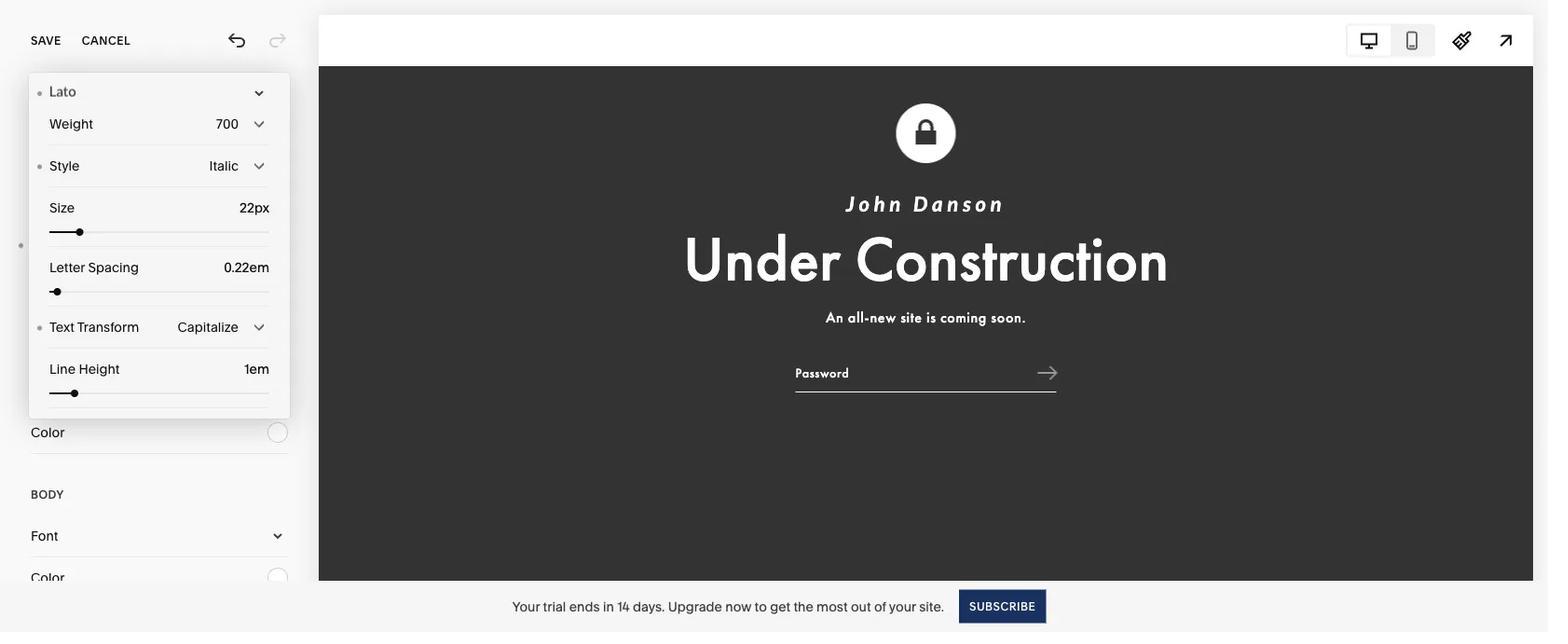 Task type: vqa. For each thing, say whether or not it's contained in the screenshot.
Font for Headline
yes



Task type: locate. For each thing, give the bounding box(es) containing it.
1 vertical spatial color
[[31, 425, 65, 441]]

0 vertical spatial color
[[31, 279, 65, 295]]

3 font button from the top
[[31, 516, 288, 557]]

color up the body
[[31, 425, 65, 441]]

get
[[770, 599, 791, 614]]

color
[[31, 279, 65, 295], [31, 425, 65, 441], [31, 570, 65, 586]]

color for headline
[[31, 425, 65, 441]]

modal dialog
[[29, 73, 290, 419]]

None range field
[[49, 228, 269, 236], [49, 288, 269, 296], [49, 390, 269, 397], [49, 228, 269, 236], [49, 288, 269, 296], [49, 390, 269, 397]]

3 color button from the top
[[31, 558, 288, 599]]

body
[[31, 488, 64, 502]]

3 color from the top
[[31, 570, 65, 586]]

transform
[[77, 319, 139, 335]]

out
[[851, 599, 871, 614]]

to
[[755, 599, 767, 614]]

font preview image
[[29, 78, 255, 109]]

line height
[[49, 361, 120, 377]]

color button
[[31, 267, 288, 308], [31, 412, 288, 453], [31, 558, 288, 599]]

2 vertical spatial color
[[31, 570, 65, 586]]

2 color button from the top
[[31, 412, 288, 453]]

tab list
[[1348, 26, 1434, 55]]

2 color from the top
[[31, 425, 65, 441]]

site.
[[920, 599, 945, 614]]

the
[[794, 599, 814, 614]]

1 vertical spatial font button
[[31, 370, 288, 411]]

font
[[31, 237, 58, 253], [31, 383, 58, 399], [31, 528, 58, 544]]

trial
[[543, 599, 566, 614]]

color down letter
[[31, 279, 65, 295]]

line
[[49, 361, 76, 377]]

font for body
[[31, 528, 58, 544]]

font for branding
[[31, 237, 58, 253]]

color button for branding
[[31, 267, 288, 308]]

your
[[889, 599, 916, 614]]

1 font from the top
[[31, 237, 58, 253]]

700
[[216, 116, 239, 132]]

2 font from the top
[[31, 383, 58, 399]]

font down line
[[31, 383, 58, 399]]

0 vertical spatial color button
[[31, 267, 288, 308]]

font down the body
[[31, 528, 58, 544]]

2 vertical spatial font
[[31, 528, 58, 544]]

text transform
[[49, 319, 139, 335]]

0 vertical spatial font
[[31, 237, 58, 253]]

font button
[[31, 225, 288, 266], [31, 370, 288, 411], [31, 516, 288, 557]]

1 vertical spatial font
[[31, 383, 58, 399]]

cancel button
[[82, 21, 131, 62]]

1 color button from the top
[[31, 267, 288, 308]]

color down the body
[[31, 570, 65, 586]]

font up letter
[[31, 237, 58, 253]]

cancel
[[82, 34, 131, 48]]

letter spacing
[[49, 260, 139, 276]]

2 vertical spatial font button
[[31, 516, 288, 557]]

1 font button from the top
[[31, 225, 288, 266]]

Text Transform field
[[49, 307, 269, 348]]

0 vertical spatial font button
[[31, 225, 288, 266]]

1 color from the top
[[31, 279, 65, 295]]

most
[[817, 599, 848, 614]]

1 vertical spatial color button
[[31, 412, 288, 453]]

your trial ends in 14 days. upgrade now to get the most out of your site.
[[513, 599, 945, 614]]

size
[[49, 200, 75, 216]]

styles
[[31, 81, 106, 113]]

font button for headline
[[31, 370, 288, 411]]

save button
[[31, 21, 61, 62]]

3 font from the top
[[31, 528, 58, 544]]

your
[[513, 599, 540, 614]]

Weight field
[[49, 103, 269, 145]]

2 vertical spatial color button
[[31, 558, 288, 599]]

2 font button from the top
[[31, 370, 288, 411]]

None field
[[208, 198, 269, 218], [208, 257, 269, 278], [208, 359, 269, 379], [208, 198, 269, 218], [208, 257, 269, 278], [208, 359, 269, 379]]



Task type: describe. For each thing, give the bounding box(es) containing it.
of
[[874, 599, 886, 614]]

in
[[603, 599, 614, 614]]

font button for branding
[[31, 225, 288, 266]]

letter
[[49, 260, 85, 276]]

Search text field
[[31, 122, 288, 163]]

height
[[79, 361, 120, 377]]

undo image
[[227, 31, 247, 51]]

headline
[[31, 343, 91, 356]]

italic
[[209, 158, 239, 174]]

days.
[[633, 599, 665, 614]]

weight
[[49, 116, 93, 132]]

style
[[49, 158, 80, 174]]

branding
[[31, 197, 95, 211]]

upgrade
[[668, 599, 723, 614]]

spacing
[[88, 260, 139, 276]]

color button for headline
[[31, 412, 288, 453]]

font button for body
[[31, 516, 288, 557]]

save
[[31, 34, 61, 48]]

color for body
[[31, 570, 65, 586]]

font for headline
[[31, 383, 58, 399]]

14
[[617, 599, 630, 614]]

capitalize
[[178, 319, 239, 335]]

color for branding
[[31, 279, 65, 295]]

text
[[49, 319, 74, 335]]

color button for body
[[31, 558, 288, 599]]

Style field
[[49, 145, 269, 186]]

now
[[726, 599, 752, 614]]

ends
[[569, 599, 600, 614]]



